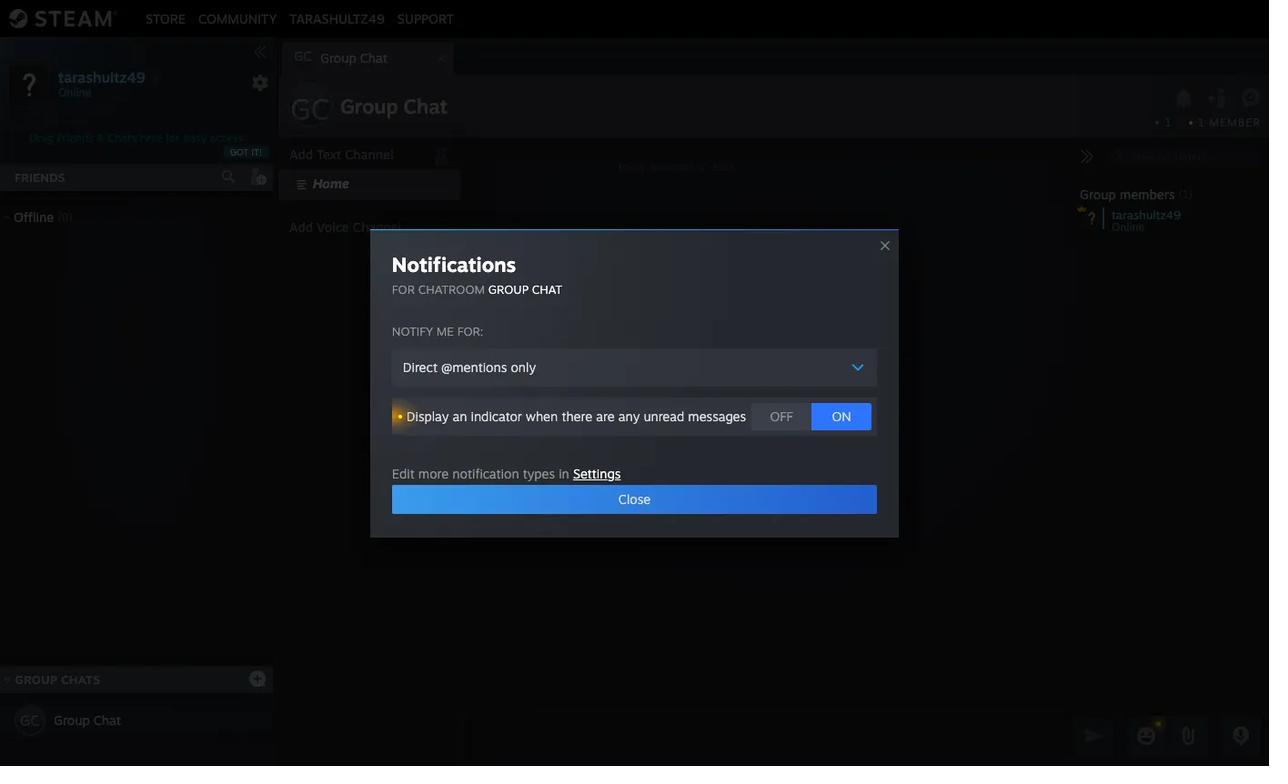 Task type: describe. For each thing, give the bounding box(es) containing it.
1 for 1 member
[[1198, 116, 1205, 129]]

edit more notification types in settings close
[[392, 465, 651, 506]]

unpin channel list image
[[429, 142, 453, 166]]

group chats
[[15, 672, 100, 687]]

voice
[[317, 219, 349, 235]]

for:
[[457, 323, 483, 338]]

online
[[1112, 220, 1145, 234]]

create a group chat image
[[248, 669, 267, 687]]

2023
[[711, 161, 734, 172]]

community
[[198, 10, 277, 26]]

direct
[[403, 359, 438, 374]]

tarashultz49 online
[[1112, 207, 1181, 234]]

send special image
[[1177, 725, 1199, 747]]

add voice channel
[[289, 219, 401, 235]]

&
[[97, 131, 105, 145]]

channel for add voice channel
[[353, 219, 401, 235]]

collapse member list image
[[1080, 149, 1095, 164]]

an
[[453, 408, 467, 424]]

more
[[418, 465, 449, 481]]

close
[[619, 491, 651, 506]]

there
[[562, 408, 592, 424]]

chat up unpin channel list image
[[404, 94, 448, 118]]

submit image
[[1082, 724, 1106, 747]]

chat inside the notifications for chatroom group chat
[[532, 282, 562, 296]]

access
[[210, 131, 243, 145]]

gc inside gc group chat
[[294, 48, 312, 64]]

notify me for:
[[392, 323, 483, 338]]

support link
[[391, 10, 461, 26]]

search my friends list image
[[220, 168, 237, 185]]

types
[[523, 465, 555, 481]]

any
[[618, 408, 640, 424]]

home
[[313, 176, 349, 191]]

add a friend image
[[247, 167, 268, 187]]

2 vertical spatial gc
[[20, 712, 40, 730]]

display an indicator when there are any unread messages
[[407, 408, 746, 424]]

group members
[[1080, 187, 1175, 202]]

1 horizontal spatial group chat
[[340, 94, 448, 118]]

1 vertical spatial group chat
[[54, 712, 121, 728]]

group inside gc group chat
[[320, 50, 356, 66]]

@mentions
[[441, 359, 507, 374]]

0 vertical spatial chats
[[108, 131, 137, 145]]

chat down group chats
[[93, 712, 121, 728]]

17,
[[696, 161, 709, 172]]

0 horizontal spatial chats
[[61, 672, 100, 687]]

notify
[[392, 323, 433, 338]]

0 horizontal spatial for
[[166, 131, 180, 145]]

indicator
[[471, 408, 522, 424]]

offline
[[14, 209, 54, 225]]

store link
[[139, 10, 192, 26]]

close this tab image
[[432, 53, 450, 64]]

1 horizontal spatial tarashultz49
[[290, 10, 385, 26]]

tarashultz49 link
[[283, 10, 391, 26]]



Task type: locate. For each thing, give the bounding box(es) containing it.
group inside the notifications for chatroom group chat
[[488, 282, 529, 296]]

chats right &
[[108, 131, 137, 145]]

tarashultz49 up gc group chat
[[290, 10, 385, 26]]

tarashultz49 down members
[[1112, 207, 1181, 222]]

group
[[320, 50, 356, 66], [340, 94, 398, 118], [1080, 187, 1116, 202], [488, 282, 529, 296], [15, 672, 57, 687], [54, 712, 90, 728]]

1 horizontal spatial for
[[392, 282, 415, 296]]

add text channel
[[289, 146, 393, 162]]

0 horizontal spatial group chat
[[54, 712, 121, 728]]

direct @mentions only
[[403, 359, 536, 374]]

drag friends & chats here for easy access
[[30, 131, 243, 145]]

gc up text
[[290, 91, 330, 127]]

close button
[[392, 485, 877, 514]]

add for add text channel
[[289, 146, 313, 162]]

1 horizontal spatial chats
[[108, 131, 137, 145]]

0 vertical spatial group chat
[[340, 94, 448, 118]]

0 vertical spatial tarashultz49
[[290, 10, 385, 26]]

on
[[832, 408, 851, 424]]

channel
[[345, 146, 393, 162], [353, 219, 401, 235]]

gc down collapse chats list image
[[20, 712, 40, 730]]

chat up only
[[532, 282, 562, 296]]

0 vertical spatial gc
[[294, 48, 312, 64]]

invite a friend to this group chat image
[[1207, 86, 1230, 110]]

1 vertical spatial gc
[[290, 91, 330, 127]]

friday, november 17, 2023
[[619, 161, 734, 172]]

members
[[1120, 187, 1175, 202]]

manage group chat settings image
[[1241, 88, 1264, 112]]

off
[[770, 408, 793, 424]]

2 vertical spatial tarashultz49
[[1112, 207, 1181, 222]]

for
[[166, 131, 180, 145], [392, 282, 415, 296]]

are
[[596, 408, 615, 424]]

for up notify
[[392, 282, 415, 296]]

me
[[437, 323, 454, 338]]

add for add voice channel
[[289, 219, 313, 235]]

1 1 from the left
[[1165, 116, 1171, 129]]

notifications
[[392, 252, 516, 276]]

1 vertical spatial chats
[[61, 672, 100, 687]]

channel for add text channel
[[345, 146, 393, 162]]

0 vertical spatial for
[[166, 131, 180, 145]]

add
[[289, 146, 313, 162], [289, 219, 313, 235]]

friends
[[57, 131, 94, 145], [15, 170, 65, 185]]

0 vertical spatial add
[[289, 146, 313, 162]]

drag
[[30, 131, 54, 145]]

notification
[[453, 465, 519, 481]]

1 for 1
[[1165, 116, 1171, 129]]

friends down drag
[[15, 170, 65, 185]]

unread
[[644, 408, 684, 424]]

in
[[559, 465, 569, 481]]

chatroom
[[418, 282, 485, 296]]

0 vertical spatial friends
[[57, 131, 94, 145]]

chat inside gc group chat
[[360, 50, 388, 66]]

manage friends list settings image
[[251, 74, 269, 92]]

0 horizontal spatial tarashultz49
[[58, 68, 146, 86]]

channel right "voice"
[[353, 219, 401, 235]]

0 horizontal spatial 1
[[1165, 116, 1171, 129]]

2 1 from the left
[[1198, 116, 1205, 129]]

1
[[1165, 116, 1171, 129], [1198, 116, 1205, 129]]

manage notification settings image
[[1172, 88, 1195, 109]]

edit
[[392, 465, 415, 481]]

chats right collapse chats list image
[[61, 672, 100, 687]]

1 vertical spatial channel
[[353, 219, 401, 235]]

chat
[[360, 50, 388, 66], [404, 94, 448, 118], [532, 282, 562, 296], [93, 712, 121, 728]]

only
[[511, 359, 536, 374]]

store
[[146, 10, 186, 26]]

november
[[649, 161, 693, 172]]

tarashultz49
[[290, 10, 385, 26], [58, 68, 146, 86], [1112, 207, 1181, 222]]

0 vertical spatial channel
[[345, 146, 393, 162]]

for right here
[[166, 131, 180, 145]]

here
[[140, 131, 162, 145]]

1 vertical spatial for
[[392, 282, 415, 296]]

add left "voice"
[[289, 219, 313, 235]]

1 vertical spatial friends
[[15, 170, 65, 185]]

2 horizontal spatial tarashultz49
[[1112, 207, 1181, 222]]

1 horizontal spatial 1
[[1198, 116, 1205, 129]]

Filter by Name text field
[[1106, 146, 1262, 169]]

channel right text
[[345, 146, 393, 162]]

chats
[[108, 131, 137, 145], [61, 672, 100, 687]]

easy
[[183, 131, 207, 145]]

1 left the member
[[1198, 116, 1205, 129]]

gc down tarashultz49 link
[[294, 48, 312, 64]]

notifications for chatroom group chat
[[392, 252, 562, 296]]

1 up filter by name text field
[[1165, 116, 1171, 129]]

community link
[[192, 10, 283, 26]]

friends left &
[[57, 131, 94, 145]]

member
[[1209, 116, 1261, 129]]

1 vertical spatial add
[[289, 219, 313, 235]]

None text field
[[466, 713, 1069, 759]]

1 vertical spatial tarashultz49
[[58, 68, 146, 86]]

text
[[317, 146, 341, 162]]

support
[[397, 10, 454, 26]]

chat down tarashultz49 link
[[360, 50, 388, 66]]

1 member
[[1198, 116, 1261, 129]]

settings
[[573, 465, 621, 481]]

for inside the notifications for chatroom group chat
[[392, 282, 415, 296]]

gc
[[294, 48, 312, 64], [290, 91, 330, 127], [20, 712, 40, 730]]

group chat down group chats
[[54, 712, 121, 728]]

collapse chats list image
[[0, 676, 21, 683]]

group chat down close this tab image
[[340, 94, 448, 118]]

display
[[407, 408, 449, 424]]

1 add from the top
[[289, 146, 313, 162]]

messages
[[688, 408, 746, 424]]

group chat
[[340, 94, 448, 118], [54, 712, 121, 728]]

gc group chat
[[294, 48, 388, 66]]

when
[[526, 408, 558, 424]]

2 add from the top
[[289, 219, 313, 235]]

add left text
[[289, 146, 313, 162]]

friday,
[[619, 161, 647, 172]]

tarashultz49 up &
[[58, 68, 146, 86]]



Task type: vqa. For each thing, say whether or not it's contained in the screenshot.
Name corresponding to Profile
no



